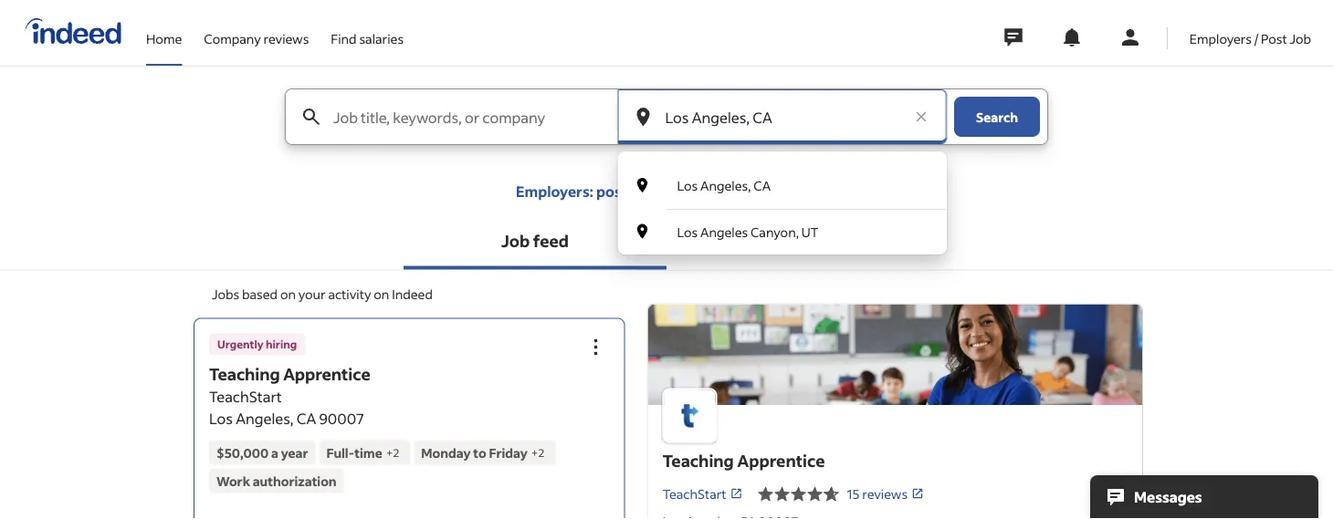 Task type: describe. For each thing, give the bounding box(es) containing it.
canyon,
[[751, 224, 799, 240]]

angeles
[[701, 224, 748, 240]]

work authorization
[[216, 473, 337, 490]]

urgently hiring
[[217, 338, 297, 352]]

urgently
[[217, 338, 264, 352]]

based
[[242, 286, 278, 303]]

search: Job title, keywords, or company text field
[[330, 90, 615, 144]]

search button
[[955, 97, 1040, 137]]

4.8 out of 5 stars. link to 15 company reviews (opens in a new tab) image
[[758, 484, 840, 506]]

1 on from the left
[[280, 286, 296, 303]]

jobs based on your activity on indeed
[[212, 286, 433, 303]]

account image
[[1120, 26, 1142, 48]]

teaching apprentice button
[[209, 364, 371, 385]]

messages unread count 0 image
[[1002, 19, 1026, 56]]

next
[[711, 182, 741, 201]]

find salaries
[[331, 30, 404, 47]]

search
[[977, 109, 1019, 125]]

1 horizontal spatial your
[[677, 182, 708, 201]]

home
[[146, 30, 182, 47]]

0 horizontal spatial teaching apprentice
[[209, 364, 371, 385]]

activity
[[328, 286, 371, 303]]

salaries
[[359, 30, 404, 47]]

2 inside full-time + 2
[[393, 446, 399, 460]]

ut
[[802, 224, 819, 240]]

work
[[216, 473, 250, 490]]

90007
[[319, 409, 364, 428]]

employers / post job
[[1190, 30, 1312, 47]]

employers / post job link
[[1190, 0, 1312, 62]]

0 vertical spatial job
[[1290, 30, 1312, 47]]

company reviews
[[204, 30, 309, 47]]

0 horizontal spatial teaching
[[209, 364, 280, 385]]

recent searches
[[736, 232, 860, 253]]

2 inside the monday to friday + 2
[[538, 446, 545, 460]]

los inside teachstart los angeles, ca 90007
[[209, 409, 233, 428]]

to
[[473, 445, 487, 461]]

employers
[[1190, 30, 1252, 47]]

+ inside the monday to friday + 2
[[531, 446, 538, 460]]

year
[[281, 445, 308, 461]]

teachstart for teachstart
[[663, 486, 727, 503]]

0 horizontal spatial a
[[271, 445, 279, 461]]

find salaries link
[[331, 0, 404, 62]]

los angeles, ca
[[677, 177, 771, 194]]

time
[[355, 445, 382, 461]]

clear location input image
[[913, 108, 931, 126]]

employers: post a job link
[[516, 182, 664, 201]]

recent searches button
[[667, 215, 930, 270]]

1 vertical spatial teaching apprentice
[[663, 450, 825, 471]]

job
[[642, 182, 664, 201]]

ca inside search suggestions list box
[[754, 177, 771, 194]]

jobs
[[212, 286, 240, 303]]

hiring
[[266, 338, 297, 352]]

is
[[773, 182, 784, 201]]

los for los angeles canyon, ut
[[677, 224, 698, 240]]

none search field inside main content
[[270, 89, 1063, 255]]

here
[[787, 182, 818, 201]]

employers: post a job
[[516, 182, 664, 201]]

15 reviews
[[847, 486, 908, 503]]

friday
[[489, 445, 528, 461]]

reviews for company reviews
[[264, 30, 309, 47]]

los angeles, ca link
[[618, 163, 947, 208]]

post
[[1262, 30, 1288, 47]]



Task type: locate. For each thing, give the bounding box(es) containing it.
main content containing job feed
[[0, 89, 1334, 520]]

0 horizontal spatial angeles,
[[236, 409, 294, 428]]

main content
[[0, 89, 1334, 520]]

2 vertical spatial los
[[209, 409, 233, 428]]

1 horizontal spatial ca
[[754, 177, 771, 194]]

teachstart los angeles, ca 90007
[[209, 387, 364, 428]]

2 on from the left
[[374, 286, 389, 303]]

los up $50,000
[[209, 409, 233, 428]]

apprentice up 90007
[[283, 364, 371, 385]]

job
[[1290, 30, 1312, 47], [501, 230, 530, 251]]

+ right time
[[386, 446, 393, 460]]

angeles,
[[701, 177, 751, 194], [236, 409, 294, 428]]

full-time + 2
[[327, 445, 399, 461]]

/
[[1255, 30, 1259, 47]]

0 vertical spatial reviews
[[264, 30, 309, 47]]

1 vertical spatial apprentice
[[738, 450, 825, 471]]

15 reviews link
[[847, 486, 924, 503]]

your
[[677, 182, 708, 201], [299, 286, 326, 303]]

angeles, inside teachstart los angeles, ca 90007
[[236, 409, 294, 428]]

1 vertical spatial ca
[[297, 409, 316, 428]]

reviews right company
[[264, 30, 309, 47]]

1 vertical spatial a
[[271, 445, 279, 461]]

0 vertical spatial ca
[[754, 177, 771, 194]]

1 horizontal spatial angeles,
[[701, 177, 751, 194]]

None search field
[[270, 89, 1063, 255]]

monday to friday + 2
[[421, 445, 545, 461]]

+ right friday
[[531, 446, 538, 460]]

messages button
[[1091, 476, 1319, 520]]

teachstart for teachstart los angeles, ca 90007
[[209, 387, 282, 406]]

1 horizontal spatial reviews
[[863, 486, 908, 503]]

teaching apprentice
[[209, 364, 371, 385], [663, 450, 825, 471]]

a left year
[[271, 445, 279, 461]]

los angeles canyon, ut link
[[618, 208, 947, 255]]

tab list containing job feed
[[0, 215, 1334, 271]]

1 + from the left
[[386, 446, 393, 460]]

reviews right '15'
[[863, 486, 908, 503]]

0 horizontal spatial +
[[386, 446, 393, 460]]

$50,000
[[216, 445, 269, 461]]

indeed
[[392, 286, 433, 303]]

job left the feed
[[501, 230, 530, 251]]

on left the "indeed"
[[374, 286, 389, 303]]

post
[[597, 182, 628, 201]]

your next hire is here
[[677, 182, 818, 201]]

recent
[[736, 232, 789, 253]]

1 vertical spatial job
[[501, 230, 530, 251]]

los inside the los angeles canyon, ut link
[[677, 224, 698, 240]]

reviews inside "link"
[[264, 30, 309, 47]]

teaching up teachstart link
[[663, 450, 734, 471]]

home link
[[146, 0, 182, 62]]

ca left 90007
[[297, 409, 316, 428]]

los inside los angeles, ca link
[[677, 177, 698, 194]]

1 horizontal spatial a
[[631, 182, 639, 201]]

company reviews link
[[204, 0, 309, 62]]

1 vertical spatial angeles,
[[236, 409, 294, 428]]

job right the post
[[1290, 30, 1312, 47]]

teachstart logo image
[[648, 305, 1143, 406], [663, 389, 718, 444]]

0 horizontal spatial apprentice
[[283, 364, 371, 385]]

1 vertical spatial los
[[677, 224, 698, 240]]

15
[[847, 486, 860, 503]]

job feed button
[[404, 215, 667, 270]]

none search field containing search
[[270, 89, 1063, 255]]

0 vertical spatial teachstart
[[209, 387, 282, 406]]

angeles, up the $50,000 a year
[[236, 409, 294, 428]]

teachstart inside teachstart los angeles, ca 90007
[[209, 387, 282, 406]]

teaching
[[209, 364, 280, 385], [663, 450, 734, 471]]

1 horizontal spatial 2
[[538, 446, 545, 460]]

monday
[[421, 445, 471, 461]]

job feed
[[501, 230, 569, 251]]

teaching apprentice up teachstart link
[[663, 450, 825, 471]]

feed
[[533, 230, 569, 251]]

los left angeles
[[677, 224, 698, 240]]

teachstart link
[[663, 485, 743, 504]]

notifications unread count 0 image
[[1061, 26, 1083, 48]]

job inside button
[[501, 230, 530, 251]]

0 horizontal spatial job
[[501, 230, 530, 251]]

1 vertical spatial reviews
[[863, 486, 908, 503]]

1 vertical spatial your
[[299, 286, 326, 303]]

0 horizontal spatial ca
[[297, 409, 316, 428]]

teachstart
[[209, 387, 282, 406], [663, 486, 727, 503]]

0 vertical spatial a
[[631, 182, 639, 201]]

1 horizontal spatial +
[[531, 446, 538, 460]]

a
[[631, 182, 639, 201], [271, 445, 279, 461]]

your left next
[[677, 182, 708, 201]]

0 horizontal spatial reviews
[[264, 30, 309, 47]]

2
[[393, 446, 399, 460], [538, 446, 545, 460]]

angeles, up angeles
[[701, 177, 751, 194]]

1 vertical spatial teachstart
[[663, 486, 727, 503]]

los
[[677, 177, 698, 194], [677, 224, 698, 240], [209, 409, 233, 428]]

los right job
[[677, 177, 698, 194]]

authorization
[[253, 473, 337, 490]]

ca inside teachstart los angeles, ca 90007
[[297, 409, 316, 428]]

0 vertical spatial your
[[677, 182, 708, 201]]

2 2 from the left
[[538, 446, 545, 460]]

apprentice
[[283, 364, 371, 385], [738, 450, 825, 471]]

on right based
[[280, 286, 296, 303]]

company
[[204, 30, 261, 47]]

1 horizontal spatial teaching apprentice
[[663, 450, 825, 471]]

los angeles canyon, ut
[[677, 224, 819, 240]]

reviews inside main content
[[863, 486, 908, 503]]

0 vertical spatial teaching apprentice
[[209, 364, 371, 385]]

search suggestions list box
[[618, 163, 947, 255]]

reviews
[[264, 30, 309, 47], [863, 486, 908, 503]]

find
[[331, 30, 357, 47]]

+
[[386, 446, 393, 460], [531, 446, 538, 460]]

0 horizontal spatial teachstart
[[209, 387, 282, 406]]

reviews for 15 reviews
[[863, 486, 908, 503]]

job actions menu is collapsed image
[[585, 337, 607, 359]]

$50,000 a year
[[216, 445, 308, 461]]

2 + from the left
[[531, 446, 538, 460]]

a left job
[[631, 182, 639, 201]]

1 horizontal spatial teaching
[[663, 450, 734, 471]]

0 horizontal spatial 2
[[393, 446, 399, 460]]

1 horizontal spatial teachstart
[[663, 486, 727, 503]]

messages
[[1135, 488, 1203, 507]]

teaching apprentice down hiring
[[209, 364, 371, 385]]

on
[[280, 286, 296, 303], [374, 286, 389, 303]]

los for los angeles, ca
[[677, 177, 698, 194]]

teaching down the urgently
[[209, 364, 280, 385]]

1 horizontal spatial on
[[374, 286, 389, 303]]

1 horizontal spatial job
[[1290, 30, 1312, 47]]

2 right friday
[[538, 446, 545, 460]]

employers:
[[516, 182, 594, 201]]

apprentice up 4.8 out of 5 stars. link to 15 company reviews (opens in a new tab) image
[[738, 450, 825, 471]]

your left activity
[[299, 286, 326, 303]]

1 horizontal spatial apprentice
[[738, 450, 825, 471]]

angeles, inside search suggestions list box
[[701, 177, 751, 194]]

0 vertical spatial apprentice
[[283, 364, 371, 385]]

0 horizontal spatial your
[[299, 286, 326, 303]]

0 vertical spatial angeles,
[[701, 177, 751, 194]]

+ inside full-time + 2
[[386, 446, 393, 460]]

tab list
[[0, 215, 1334, 271]]

ca
[[754, 177, 771, 194], [297, 409, 316, 428]]

2 right time
[[393, 446, 399, 460]]

ca left is
[[754, 177, 771, 194]]

full-
[[327, 445, 355, 461]]

1 2 from the left
[[393, 446, 399, 460]]

0 vertical spatial los
[[677, 177, 698, 194]]

searches
[[793, 232, 860, 253]]

0 vertical spatial teaching
[[209, 364, 280, 385]]

1 vertical spatial teaching
[[663, 450, 734, 471]]

hire
[[744, 182, 770, 201]]

0 horizontal spatial on
[[280, 286, 296, 303]]

Edit location text field
[[662, 90, 903, 144]]



Task type: vqa. For each thing, say whether or not it's contained in the screenshot.
Recent searches
yes



